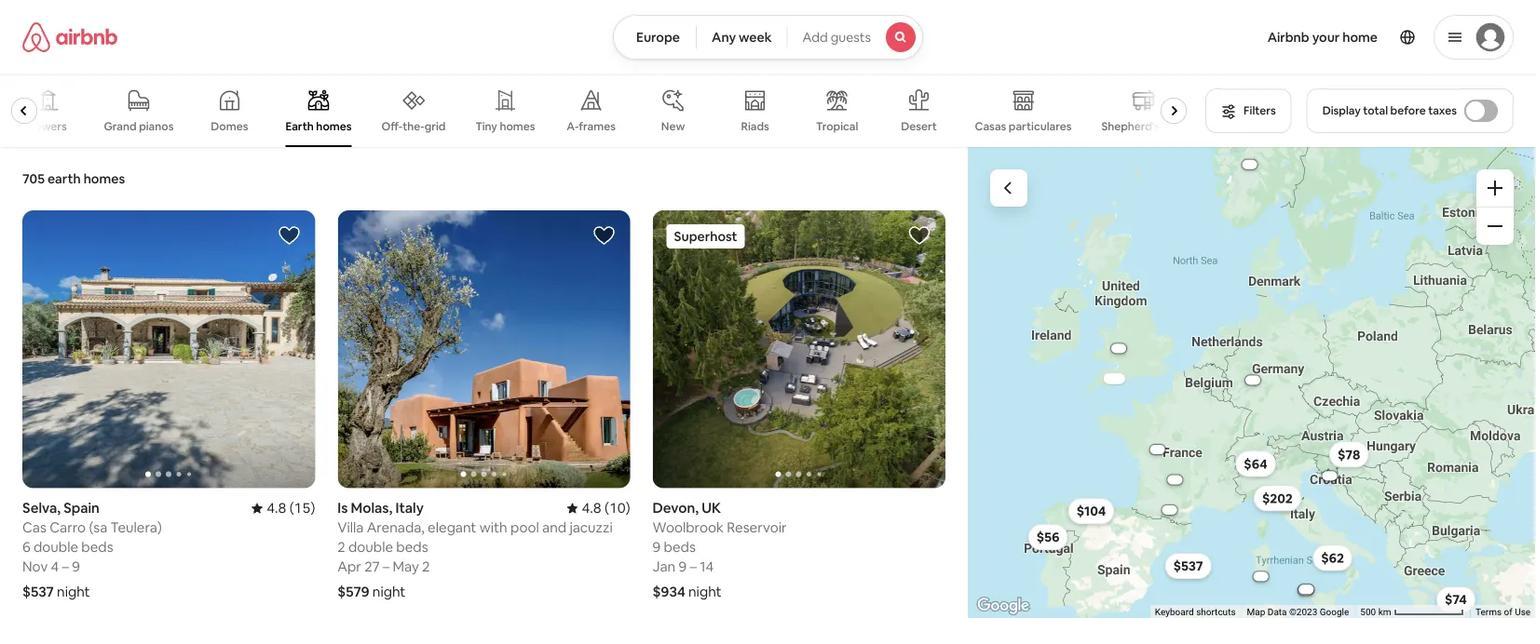 Task type: locate. For each thing, give the bounding box(es) containing it.
1 horizontal spatial night
[[373, 583, 406, 602]]

jacuzzi
[[570, 519, 613, 537]]

4.8 up the jacuzzi
[[582, 500, 602, 518]]

teulera)
[[111, 519, 162, 537]]

double inside is molas, italy villa arenada,  elegant with pool and jacuzzi 2 double beds apr 27 – may 2 $579 night
[[349, 539, 393, 557]]

0 vertical spatial 2
[[338, 539, 346, 557]]

week
[[739, 29, 772, 46]]

beds inside the devon, uk woolbrook reservoir 9 beds jan 9 – 14 $934 night
[[664, 539, 696, 557]]

27
[[365, 558, 380, 577]]

$104
[[1077, 503, 1106, 520]]

homes
[[317, 119, 352, 134], [500, 119, 536, 134], [84, 171, 125, 187]]

homes right earth at the left of page
[[317, 119, 352, 134]]

pianos
[[139, 119, 174, 134]]

map data ©2023 google
[[1247, 607, 1350, 618]]

1 vertical spatial $537
[[22, 583, 54, 602]]

9
[[653, 539, 661, 557], [72, 558, 80, 577], [679, 558, 687, 577]]

zoom in image
[[1488, 181, 1503, 196]]

$579
[[338, 583, 370, 602]]

is molas, italy villa arenada,  elegant with pool and jacuzzi 2 double beds apr 27 – may 2 $579 night
[[338, 500, 613, 602]]

0 horizontal spatial beds
[[81, 539, 113, 557]]

double up 4
[[34, 539, 78, 557]]

2 up apr
[[338, 539, 346, 557]]

riads
[[742, 119, 770, 134]]

add to wishlist: is molas, italy image
[[593, 225, 616, 247]]

2 horizontal spatial –
[[690, 558, 697, 577]]

2 right may
[[422, 558, 430, 577]]

night down 14
[[689, 583, 722, 602]]

grand
[[104, 119, 137, 134]]

grand pianos
[[104, 119, 174, 134]]

4.8 for 4.8 (15)
[[267, 500, 287, 518]]

$537 up keyboard shortcuts button
[[1174, 558, 1204, 575]]

group
[[0, 75, 1195, 147], [22, 211, 315, 489], [338, 211, 631, 489], [653, 211, 946, 489]]

add
[[803, 29, 828, 46]]

©2023
[[1290, 607, 1318, 618]]

beds down (sa
[[81, 539, 113, 557]]

of
[[1505, 607, 1513, 618]]

9 up the jan
[[653, 539, 661, 557]]

3 – from the left
[[690, 558, 697, 577]]

night down 4
[[57, 583, 90, 602]]

google image
[[973, 595, 1034, 619]]

google
[[1320, 607, 1350, 618]]

beds inside selva, spain cas carro (sa teulera) 6 double beds nov 4 – 9 $537 night
[[81, 539, 113, 557]]

1 vertical spatial 2
[[422, 558, 430, 577]]

1 horizontal spatial 2
[[422, 558, 430, 577]]

$64
[[1244, 456, 1268, 473]]

any week button
[[696, 15, 788, 60]]

– left 14
[[690, 558, 697, 577]]

$64 button
[[1236, 451, 1276, 478]]

$74
[[1445, 592, 1468, 609]]

add guests button
[[787, 15, 923, 60]]

500
[[1361, 607, 1377, 618]]

1 night from the left
[[57, 583, 90, 602]]

0 horizontal spatial night
[[57, 583, 90, 602]]

9 right 4
[[72, 558, 80, 577]]

add to wishlist: selva, spain image
[[278, 225, 300, 247]]

1 horizontal spatial –
[[383, 558, 390, 577]]

3 night from the left
[[689, 583, 722, 602]]

0 horizontal spatial 9
[[72, 558, 80, 577]]

molas,
[[351, 500, 393, 518]]

$78
[[1338, 447, 1361, 463]]

4.8
[[267, 500, 287, 518], [582, 500, 602, 518]]

0 horizontal spatial $537
[[22, 583, 54, 602]]

any week
[[712, 29, 772, 46]]

2 horizontal spatial 9
[[679, 558, 687, 577]]

2
[[338, 539, 346, 557], [422, 558, 430, 577]]

– right 27 at left
[[383, 558, 390, 577]]

2 4.8 from the left
[[582, 500, 602, 518]]

1 horizontal spatial 9
[[653, 539, 661, 557]]

– inside the devon, uk woolbrook reservoir 9 beds jan 9 – 14 $934 night
[[690, 558, 697, 577]]

– inside selva, spain cas carro (sa teulera) 6 double beds nov 4 – 9 $537 night
[[62, 558, 69, 577]]

casas
[[976, 119, 1007, 134]]

1 horizontal spatial double
[[349, 539, 393, 557]]

km
[[1379, 607, 1392, 618]]

1 – from the left
[[62, 558, 69, 577]]

500 km
[[1361, 607, 1394, 618]]

1 horizontal spatial 4.8
[[582, 500, 602, 518]]

night
[[57, 583, 90, 602], [373, 583, 406, 602], [689, 583, 722, 602]]

4.8 out of 5 average rating,  10 reviews image
[[567, 500, 631, 518]]

villa
[[338, 519, 364, 537]]

airbnb your home link
[[1257, 18, 1390, 57]]

1 horizontal spatial beds
[[396, 539, 428, 557]]

0 horizontal spatial 4.8
[[267, 500, 287, 518]]

2 night from the left
[[373, 583, 406, 602]]

2 beds from the left
[[396, 539, 428, 557]]

0 horizontal spatial –
[[62, 558, 69, 577]]

particulares
[[1010, 119, 1073, 134]]

None search field
[[613, 15, 923, 60]]

0 horizontal spatial double
[[34, 539, 78, 557]]

1 double from the left
[[34, 539, 78, 557]]

filters button
[[1206, 89, 1292, 133]]

1 horizontal spatial $537
[[1174, 558, 1204, 575]]

4.8 (15)
[[267, 500, 315, 518]]

2 horizontal spatial beds
[[664, 539, 696, 557]]

night down may
[[373, 583, 406, 602]]

–
[[62, 558, 69, 577], [383, 558, 390, 577], [690, 558, 697, 577]]

2 double from the left
[[349, 539, 393, 557]]

devon, uk woolbrook reservoir 9 beds jan 9 – 14 $934 night
[[653, 500, 787, 602]]

off-the-grid
[[382, 119, 446, 134]]

beds
[[81, 539, 113, 557], [396, 539, 428, 557], [664, 539, 696, 557]]

beds inside is molas, italy villa arenada,  elegant with pool and jacuzzi 2 double beds apr 27 – may 2 $579 night
[[396, 539, 428, 557]]

map
[[1247, 607, 1266, 618]]

705 earth homes
[[22, 171, 125, 187]]

beds up may
[[396, 539, 428, 557]]

any
[[712, 29, 736, 46]]

3 beds from the left
[[664, 539, 696, 557]]

9 right the jan
[[679, 558, 687, 577]]

double up 27 at left
[[349, 539, 393, 557]]

1 beds from the left
[[81, 539, 113, 557]]

terms of use
[[1476, 607, 1531, 618]]

devon,
[[653, 500, 699, 518]]

– right 4
[[62, 558, 69, 577]]

guests
[[831, 29, 871, 46]]

2 – from the left
[[383, 558, 390, 577]]

2 horizontal spatial night
[[689, 583, 722, 602]]

2 horizontal spatial homes
[[500, 119, 536, 134]]

filters
[[1244, 103, 1276, 118]]

$74 button
[[1437, 587, 1476, 613]]

beds down woolbrook
[[664, 539, 696, 557]]

705
[[22, 171, 45, 187]]

tropical
[[817, 119, 859, 134]]

$537 down nov
[[22, 583, 54, 602]]

frames
[[579, 119, 616, 134]]

homes right tiny
[[500, 119, 536, 134]]

1 4.8 from the left
[[267, 500, 287, 518]]

reservoir
[[727, 519, 787, 537]]

4.8 left '(15)'
[[267, 500, 287, 518]]

homes right earth
[[84, 171, 125, 187]]

google map
showing 22 stays. region
[[968, 147, 1537, 619]]

0 horizontal spatial homes
[[84, 171, 125, 187]]

1 horizontal spatial homes
[[317, 119, 352, 134]]

0 vertical spatial $537
[[1174, 558, 1204, 575]]

may
[[393, 558, 419, 577]]

uk
[[702, 500, 722, 518]]



Task type: vqa. For each thing, say whether or not it's contained in the screenshot.
top $246
no



Task type: describe. For each thing, give the bounding box(es) containing it.
group for cas carro (sa teulera)
[[22, 211, 315, 489]]

airbnb
[[1268, 29, 1310, 46]]

selva, spain cas carro (sa teulera) 6 double beds nov 4 – 9 $537 night
[[22, 500, 162, 602]]

$934
[[653, 583, 686, 602]]

$104 button
[[1069, 499, 1115, 525]]

$537 inside selva, spain cas carro (sa teulera) 6 double beds nov 4 – 9 $537 night
[[22, 583, 54, 602]]

$78 button
[[1330, 442, 1369, 468]]

cas
[[22, 519, 46, 537]]

group for villa arenada,  elegant with pool and jacuzzi
[[338, 211, 631, 489]]

double inside selva, spain cas carro (sa teulera) 6 double beds nov 4 – 9 $537 night
[[34, 539, 78, 557]]

europe
[[637, 29, 680, 46]]

airbnb your home
[[1268, 29, 1378, 46]]

profile element
[[946, 0, 1514, 75]]

$62 button
[[1313, 546, 1353, 572]]

$62
[[1322, 550, 1345, 567]]

grid
[[425, 119, 446, 134]]

off-
[[382, 119, 403, 134]]

taxes
[[1429, 103, 1458, 118]]

display total before taxes button
[[1307, 89, 1514, 133]]

homes for earth homes
[[317, 119, 352, 134]]

night inside is molas, italy villa arenada,  elegant with pool and jacuzzi 2 double beds apr 27 – may 2 $579 night
[[373, 583, 406, 602]]

huts
[[1163, 119, 1187, 134]]

group containing off-the-grid
[[0, 75, 1195, 147]]

$202 $104
[[1077, 490, 1293, 520]]

terms
[[1476, 607, 1502, 618]]

jan
[[653, 558, 676, 577]]

– inside is molas, italy villa arenada,  elegant with pool and jacuzzi 2 double beds apr 27 – may 2 $579 night
[[383, 558, 390, 577]]

earth
[[47, 171, 81, 187]]

carro
[[50, 519, 86, 537]]

$56
[[1037, 530, 1060, 546]]

data
[[1268, 607, 1287, 618]]

add to wishlist: devon, uk image
[[909, 225, 931, 247]]

4.8 for 4.8 (10)
[[582, 500, 602, 518]]

casas particulares
[[976, 119, 1073, 134]]

total
[[1364, 103, 1389, 118]]

4.8 (10)
[[582, 500, 631, 518]]

selva,
[[22, 500, 61, 518]]

woolbrook
[[653, 519, 724, 537]]

use
[[1515, 607, 1531, 618]]

$537 inside $537 button
[[1174, 558, 1204, 575]]

arenada,
[[367, 519, 425, 537]]

a-
[[567, 119, 580, 134]]

9 inside selva, spain cas carro (sa teulera) 6 double beds nov 4 – 9 $537 night
[[72, 558, 80, 577]]

14
[[700, 558, 714, 577]]

night inside selva, spain cas carro (sa teulera) 6 double beds nov 4 – 9 $537 night
[[57, 583, 90, 602]]

earth
[[286, 119, 314, 134]]

display
[[1323, 103, 1361, 118]]

4
[[51, 558, 59, 577]]

keyboard
[[1155, 607, 1194, 618]]

a-frames
[[567, 119, 616, 134]]

keyboard shortcuts
[[1155, 607, 1236, 618]]

apr
[[338, 558, 361, 577]]

tiny homes
[[476, 119, 536, 134]]

spain
[[64, 500, 100, 518]]

desert
[[902, 119, 938, 134]]

terms of use link
[[1476, 607, 1531, 618]]

4.8 out of 5 average rating,  15 reviews image
[[252, 500, 315, 518]]

500 km button
[[1355, 606, 1470, 619]]

(sa
[[89, 519, 107, 537]]

the-
[[403, 119, 425, 134]]

display total before taxes
[[1323, 103, 1458, 118]]

keyboard shortcuts button
[[1155, 606, 1236, 619]]

$56 button
[[1029, 525, 1068, 551]]

new
[[662, 119, 686, 134]]

$537 button
[[1166, 554, 1212, 580]]

italy
[[396, 500, 424, 518]]

pool
[[511, 519, 539, 537]]

and
[[542, 519, 567, 537]]

group for woolbrook reservoir
[[653, 211, 946, 489]]

0 horizontal spatial 2
[[338, 539, 346, 557]]

is
[[338, 500, 348, 518]]

(15)
[[290, 500, 315, 518]]

none search field containing europe
[[613, 15, 923, 60]]

your
[[1313, 29, 1340, 46]]

before
[[1391, 103, 1426, 118]]

shepherd's huts
[[1102, 119, 1187, 134]]

europe button
[[613, 15, 697, 60]]

homes for tiny homes
[[500, 119, 536, 134]]

$202
[[1263, 490, 1293, 507]]

zoom out image
[[1488, 219, 1503, 234]]

shortcuts
[[1197, 607, 1236, 618]]

elegant
[[428, 519, 477, 537]]

$202 button
[[1254, 486, 1302, 512]]

towers
[[29, 119, 67, 134]]

with
[[480, 519, 508, 537]]

6
[[22, 539, 31, 557]]

(10)
[[605, 500, 631, 518]]

night inside the devon, uk woolbrook reservoir 9 beds jan 9 – 14 $934 night
[[689, 583, 722, 602]]

tiny
[[476, 119, 498, 134]]



